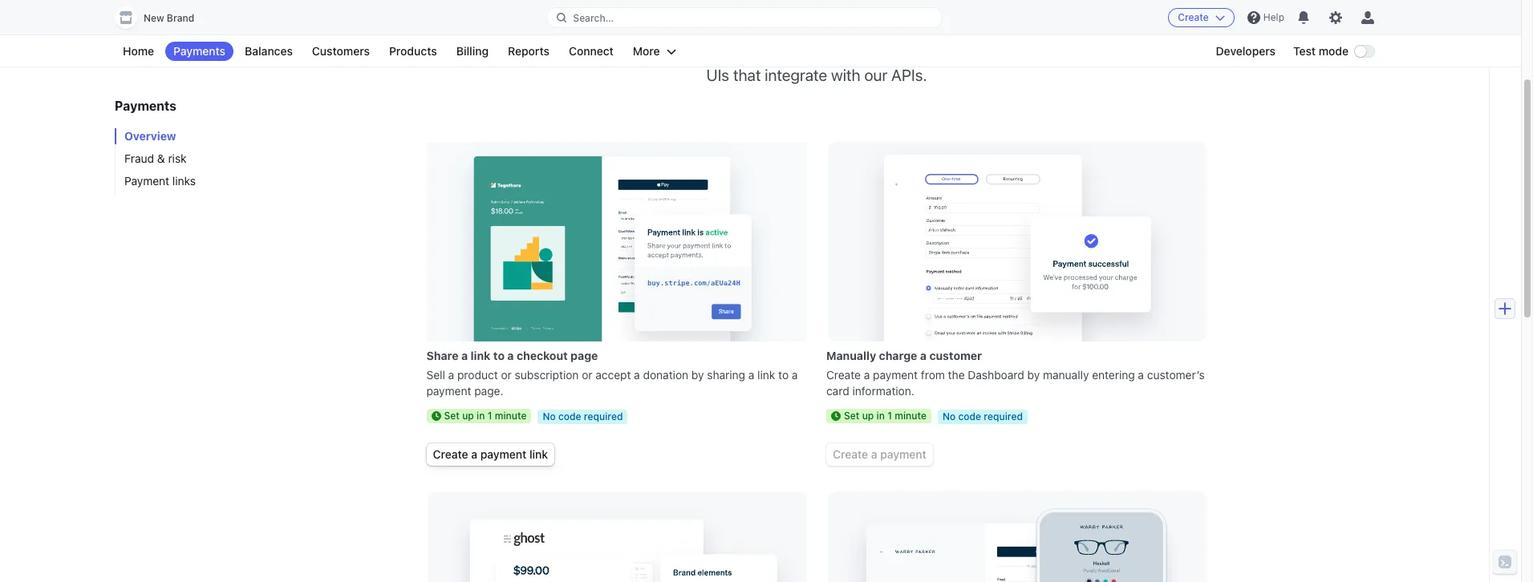 Task type: locate. For each thing, give the bounding box(es) containing it.
0 horizontal spatial required
[[584, 411, 623, 423]]

code for share a link to a checkout page sell a product or subscription or accept a donation by sharing a link to a payment page.
[[558, 411, 581, 423]]

create a payment button
[[826, 444, 933, 466]]

create for create a payment link
[[433, 448, 468, 461]]

minute
[[495, 410, 527, 422], [895, 410, 927, 422]]

a inside get started fast with a no-code option or explore customizable uis that integrate with our apis.
[[744, 47, 753, 66]]

1
[[488, 410, 492, 422], [887, 410, 892, 422]]

code inside get started fast with a no-code option or explore customizable uis that integrate with our apis.
[[781, 47, 816, 66]]

up down 'information.'
[[862, 410, 874, 422]]

2 minute from the left
[[895, 410, 927, 422]]

1 down 'information.'
[[887, 410, 892, 422]]

0 horizontal spatial minute
[[495, 410, 527, 422]]

0 horizontal spatial set
[[444, 410, 460, 422]]

2 set up in 1 minute from the left
[[844, 410, 927, 422]]

in for a
[[477, 410, 485, 422]]

code for manually charge a customer create a payment from the dashboard by manually entering a customer's card information.
[[958, 411, 981, 423]]

minute down page.
[[495, 410, 527, 422]]

1 horizontal spatial by
[[1027, 368, 1040, 382]]

1 minute from the left
[[495, 410, 527, 422]]

0 horizontal spatial no
[[543, 411, 556, 423]]

manually
[[826, 349, 876, 363]]

1 horizontal spatial link
[[530, 448, 548, 461]]

required for subscription
[[584, 411, 623, 423]]

1 horizontal spatial no code required
[[943, 411, 1023, 423]]

1 down page.
[[488, 410, 492, 422]]

option
[[820, 47, 865, 66]]

0 horizontal spatial 1
[[488, 410, 492, 422]]

payment inside share a link to a checkout page sell a product or subscription or accept a donation by sharing a link to a payment page.
[[426, 384, 471, 398]]

1 vertical spatial link
[[757, 368, 775, 382]]

by left sharing
[[691, 368, 704, 382]]

reports
[[508, 44, 550, 58]]

by inside manually charge a customer create a payment from the dashboard by manually entering a customer's card information.
[[1027, 368, 1040, 382]]

1 horizontal spatial required
[[984, 411, 1023, 423]]

information.
[[852, 384, 914, 398]]

payment down sell
[[426, 384, 471, 398]]

with right fast
[[711, 47, 740, 66]]

2 horizontal spatial to
[[778, 368, 789, 382]]

collecting
[[818, 11, 922, 38]]

0 horizontal spatial set up in 1 minute
[[444, 410, 527, 422]]

entering
[[1092, 368, 1135, 382]]

1 horizontal spatial code
[[781, 47, 816, 66]]

no code required down dashboard
[[943, 411, 1023, 423]]

create
[[1178, 11, 1209, 23], [826, 368, 861, 382], [433, 448, 468, 461], [833, 448, 868, 461]]

2 in from the left
[[877, 410, 885, 422]]

0 horizontal spatial up
[[462, 410, 474, 422]]

1 set up in 1 minute from the left
[[444, 410, 527, 422]]

uis
[[706, 66, 729, 84]]

payments down brand
[[173, 44, 226, 58]]

in for create
[[877, 410, 885, 422]]

by
[[691, 368, 704, 382], [1027, 368, 1040, 382]]

explore
[[887, 47, 938, 66]]

payment
[[873, 368, 918, 382], [426, 384, 471, 398], [480, 448, 527, 461], [880, 448, 927, 461]]

no code required
[[543, 411, 623, 423], [943, 411, 1023, 423]]

link down subscription
[[530, 448, 548, 461]]

payment
[[124, 174, 169, 188]]

required down dashboard
[[984, 411, 1023, 423]]

no for product
[[543, 411, 556, 423]]

a
[[744, 47, 753, 66], [461, 349, 468, 363], [507, 349, 514, 363], [920, 349, 927, 363], [448, 368, 454, 382], [634, 368, 640, 382], [748, 368, 754, 382], [792, 368, 798, 382], [864, 368, 870, 382], [1138, 368, 1144, 382], [471, 448, 477, 461], [871, 448, 877, 461]]

1 horizontal spatial set up in 1 minute
[[844, 410, 927, 422]]

get started fast with a no-code option or explore customizable uis that integrate with our apis.
[[598, 47, 1035, 84]]

1 horizontal spatial no
[[943, 411, 956, 423]]

1 horizontal spatial to
[[737, 11, 759, 38]]

by left manually
[[1027, 368, 1040, 382]]

new brand button
[[115, 6, 210, 29]]

or
[[868, 47, 883, 66], [501, 368, 512, 382], [582, 368, 593, 382]]

balances
[[245, 44, 293, 58]]

customer's
[[1147, 368, 1205, 382]]

1 required from the left
[[584, 411, 623, 423]]

set down card
[[844, 410, 860, 422]]

1 horizontal spatial minute
[[895, 410, 927, 422]]

no code required for subscription
[[543, 411, 623, 423]]

1 up from the left
[[462, 410, 474, 422]]

0 vertical spatial link
[[471, 349, 491, 363]]

required for manually
[[984, 411, 1023, 423]]

reports link
[[500, 42, 558, 61]]

no for dashboard
[[943, 411, 956, 423]]

2 set from the left
[[844, 410, 860, 422]]

more
[[633, 44, 660, 58]]

payment links
[[124, 174, 196, 188]]

integrate
[[765, 66, 827, 84]]

payment down 'information.'
[[880, 448, 927, 461]]

in down 'information.'
[[877, 410, 885, 422]]

payments up overview
[[115, 99, 176, 113]]

manually
[[1043, 368, 1089, 382]]

1 horizontal spatial in
[[877, 410, 885, 422]]

required
[[584, 411, 623, 423], [984, 411, 1023, 423]]

billing link
[[448, 42, 497, 61]]

minute for a
[[895, 410, 927, 422]]

sell
[[426, 368, 445, 382]]

0 horizontal spatial by
[[691, 368, 704, 382]]

payments inside payments 'link'
[[173, 44, 226, 58]]

set for create a payment from the dashboard by manually entering a customer's card information.
[[844, 410, 860, 422]]

code down start
[[781, 47, 816, 66]]

1 horizontal spatial 1
[[887, 410, 892, 422]]

to right sharing
[[778, 368, 789, 382]]

with left our
[[831, 66, 861, 84]]

the
[[948, 368, 965, 382]]

payments
[[173, 44, 226, 58], [115, 99, 176, 113]]

apis.
[[891, 66, 927, 84]]

minute down 'information.'
[[895, 410, 927, 422]]

create a payment link
[[433, 448, 548, 461]]

code
[[781, 47, 816, 66], [558, 411, 581, 423], [958, 411, 981, 423]]

1 in from the left
[[477, 410, 485, 422]]

create a payment
[[833, 448, 927, 461]]

product
[[457, 368, 498, 382]]

that
[[733, 66, 761, 84]]

share a link to a checkout page sell a product or subscription or accept a donation by sharing a link to a payment page.
[[426, 349, 798, 398]]

1 by from the left
[[691, 368, 704, 382]]

no down the
[[943, 411, 956, 423]]

get
[[598, 47, 623, 66]]

0 horizontal spatial to
[[493, 349, 505, 363]]

create for create a payment
[[833, 448, 868, 461]]

2 up from the left
[[862, 410, 874, 422]]

2 by from the left
[[1027, 368, 1040, 382]]

or inside get started fast with a no-code option or explore customizable uis that integrate with our apis.
[[868, 47, 883, 66]]

in
[[477, 410, 485, 422], [877, 410, 885, 422]]

0 vertical spatial to
[[737, 11, 759, 38]]

1 1 from the left
[[488, 410, 492, 422]]

2 horizontal spatial or
[[868, 47, 883, 66]]

1 horizontal spatial set
[[844, 410, 860, 422]]

1 set from the left
[[444, 410, 460, 422]]

manually charge a customer create a payment from the dashboard by manually entering a customer's card information.
[[826, 349, 1205, 398]]

developers
[[1216, 44, 1276, 58]]

1 no code required from the left
[[543, 411, 623, 423]]

Search… search field
[[547, 8, 942, 28]]

up down the product
[[462, 410, 474, 422]]

required down the "accept"
[[584, 411, 623, 423]]

set up in 1 minute down 'information.'
[[844, 410, 927, 422]]

2 no code required from the left
[[943, 411, 1023, 423]]

2 no from the left
[[943, 411, 956, 423]]

start
[[764, 11, 813, 38]]

2 required from the left
[[984, 411, 1023, 423]]

no code required for manually
[[943, 411, 1023, 423]]

2 horizontal spatial code
[[958, 411, 981, 423]]

1 no from the left
[[543, 411, 556, 423]]

set down sell
[[444, 410, 460, 422]]

code down the
[[958, 411, 981, 423]]

1 vertical spatial to
[[493, 349, 505, 363]]

2 1 from the left
[[887, 410, 892, 422]]

help button
[[1241, 5, 1291, 30]]

to right how
[[737, 11, 759, 38]]

in down page.
[[477, 410, 485, 422]]

to
[[737, 11, 759, 38], [493, 349, 505, 363], [778, 368, 789, 382]]

our
[[864, 66, 888, 84]]

link up the product
[[471, 349, 491, 363]]

0 horizontal spatial no code required
[[543, 411, 623, 423]]

or up page.
[[501, 368, 512, 382]]

card
[[826, 384, 849, 398]]

code down subscription
[[558, 411, 581, 423]]

link right sharing
[[757, 368, 775, 382]]

fast
[[681, 47, 707, 66]]

no-
[[756, 47, 781, 66]]

set up in 1 minute
[[444, 410, 527, 422], [844, 410, 927, 422]]

0 vertical spatial payments
[[173, 44, 226, 58]]

up
[[462, 410, 474, 422], [862, 410, 874, 422]]

0 horizontal spatial link
[[471, 349, 491, 363]]

2 vertical spatial to
[[778, 368, 789, 382]]

no code required down the "accept"
[[543, 411, 623, 423]]

payment down charge
[[873, 368, 918, 382]]

how
[[688, 11, 733, 38]]

or down the collecting
[[868, 47, 883, 66]]

customer
[[929, 349, 982, 363]]

no down subscription
[[543, 411, 556, 423]]

1 for checkout
[[488, 410, 492, 422]]

1 horizontal spatial up
[[862, 410, 874, 422]]

new
[[144, 12, 164, 24]]

set up in 1 minute down page.
[[444, 410, 527, 422]]

create button
[[1168, 8, 1235, 27]]

0 horizontal spatial code
[[558, 411, 581, 423]]

link
[[471, 349, 491, 363], [757, 368, 775, 382], [530, 448, 548, 461]]

to up the product
[[493, 349, 505, 363]]

0 horizontal spatial in
[[477, 410, 485, 422]]

new brand
[[144, 12, 194, 24]]

or down "page" at the left bottom
[[582, 368, 593, 382]]



Task type: describe. For each thing, give the bounding box(es) containing it.
fraud & risk link
[[115, 151, 243, 167]]

customizable
[[942, 47, 1035, 66]]

search…
[[573, 12, 614, 24]]

risk
[[168, 152, 187, 165]]

customers link
[[304, 42, 378, 61]]

mode
[[1319, 44, 1349, 58]]

choose
[[603, 11, 683, 38]]

from
[[921, 368, 945, 382]]

2 vertical spatial link
[[530, 448, 548, 461]]

choose how to start collecting payments
[[603, 11, 1031, 38]]

1 horizontal spatial or
[[582, 368, 593, 382]]

subscription
[[515, 368, 579, 382]]

create a payment link link
[[426, 444, 554, 466]]

payment inside button
[[880, 448, 927, 461]]

home link
[[115, 42, 162, 61]]

overview
[[124, 129, 176, 143]]

help
[[1263, 11, 1284, 23]]

connect link
[[561, 42, 622, 61]]

payment links link
[[115, 173, 243, 189]]

billing
[[456, 44, 489, 58]]

page
[[571, 349, 598, 363]]

checkout
[[517, 349, 568, 363]]

payment inside manually charge a customer create a payment from the dashboard by manually entering a customer's card information.
[[873, 368, 918, 382]]

a inside create a payment link link
[[471, 448, 477, 461]]

more button
[[625, 42, 684, 61]]

set up in 1 minute for create
[[844, 410, 927, 422]]

1 horizontal spatial with
[[831, 66, 861, 84]]

payments
[[926, 11, 1031, 38]]

2 horizontal spatial link
[[757, 368, 775, 382]]

0 horizontal spatial with
[[711, 47, 740, 66]]

share
[[426, 349, 459, 363]]

brand
[[167, 12, 194, 24]]

overview link
[[115, 128, 243, 144]]

1 vertical spatial payments
[[115, 99, 176, 113]]

up for manually charge a customer create a payment from the dashboard by manually entering a customer's card information.
[[862, 410, 874, 422]]

home
[[123, 44, 154, 58]]

links
[[172, 174, 196, 188]]

a inside create a payment button
[[871, 448, 877, 461]]

set for sell a product or subscription or accept a donation by sharing a link to a payment page.
[[444, 410, 460, 422]]

products link
[[381, 42, 445, 61]]

create for create
[[1178, 11, 1209, 23]]

page.
[[474, 384, 503, 398]]

0 horizontal spatial or
[[501, 368, 512, 382]]

accept
[[596, 368, 631, 382]]

started
[[627, 47, 677, 66]]

minute for checkout
[[495, 410, 527, 422]]

developers link
[[1208, 42, 1284, 61]]

set up in 1 minute for a
[[444, 410, 527, 422]]

donation
[[643, 368, 688, 382]]

up for share a link to a checkout page sell a product or subscription or accept a donation by sharing a link to a payment page.
[[462, 410, 474, 422]]

connect
[[569, 44, 614, 58]]

fraud
[[124, 152, 154, 165]]

payment down page.
[[480, 448, 527, 461]]

customers
[[312, 44, 370, 58]]

by inside share a link to a checkout page sell a product or subscription or accept a donation by sharing a link to a payment page.
[[691, 368, 704, 382]]

fraud & risk
[[124, 152, 187, 165]]

dashboard
[[968, 368, 1024, 382]]

payments link
[[165, 42, 234, 61]]

1 for a
[[887, 410, 892, 422]]

test
[[1293, 44, 1316, 58]]

sharing
[[707, 368, 745, 382]]

&
[[157, 152, 165, 165]]

balances link
[[237, 42, 301, 61]]

products
[[389, 44, 437, 58]]

Search… text field
[[547, 8, 942, 28]]

test mode
[[1293, 44, 1349, 58]]

create inside manually charge a customer create a payment from the dashboard by manually entering a customer's card information.
[[826, 368, 861, 382]]

charge
[[879, 349, 917, 363]]



Task type: vqa. For each thing, say whether or not it's contained in the screenshot.
customizable
yes



